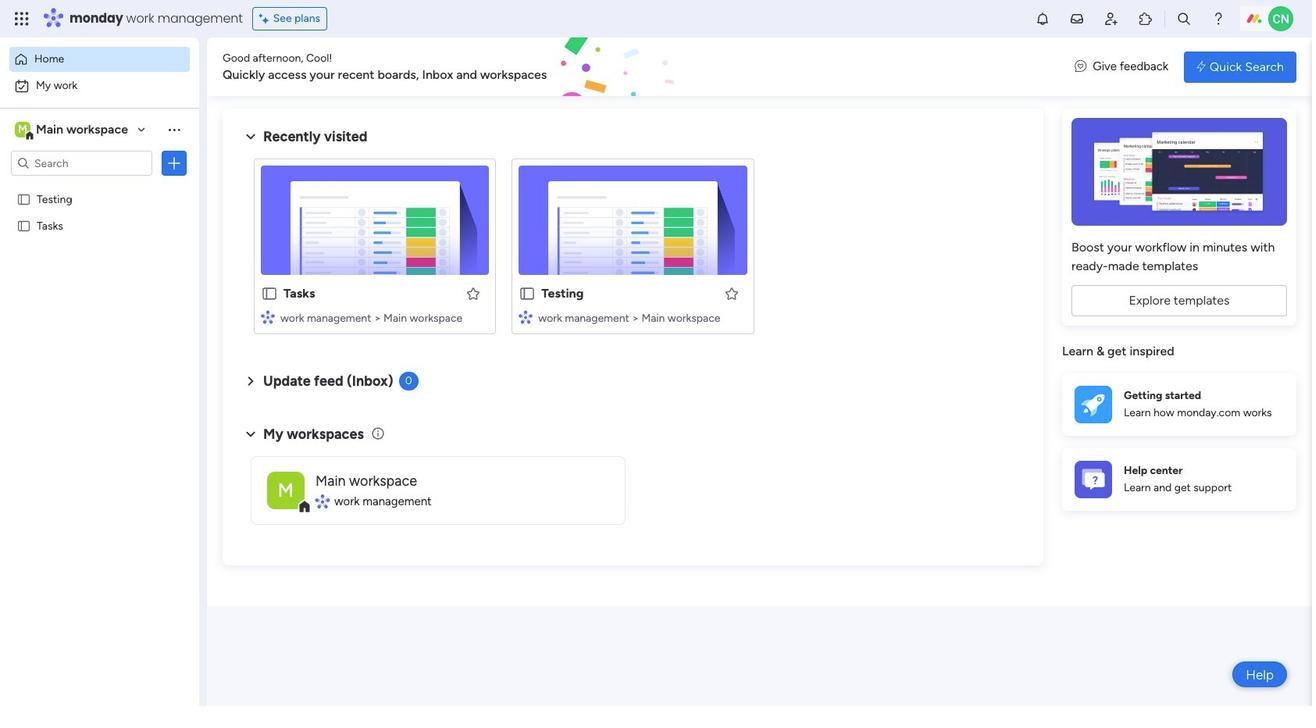 Task type: locate. For each thing, give the bounding box(es) containing it.
list box
[[0, 182, 199, 450]]

workspace image
[[267, 472, 305, 509]]

1 vertical spatial public board image
[[261, 285, 278, 302]]

public board image
[[16, 191, 31, 206], [261, 285, 278, 302]]

add to favorites image
[[466, 286, 482, 301], [724, 286, 740, 301]]

0 vertical spatial public board image
[[16, 191, 31, 206]]

option
[[9, 47, 190, 72], [9, 73, 190, 98], [0, 185, 199, 188]]

quick search results list box
[[241, 146, 1025, 353]]

2 add to favorites image from the left
[[724, 286, 740, 301]]

close recently visited image
[[241, 127, 260, 146]]

v2 bolt switch image
[[1197, 58, 1206, 75]]

workspace selection element
[[15, 120, 131, 141]]

1 vertical spatial public board image
[[519, 285, 536, 302]]

workspace image
[[15, 121, 30, 138]]

help center element
[[1063, 448, 1297, 511]]

Search in workspace field
[[33, 154, 130, 172]]

add to favorites image for rightmost public board icon
[[466, 286, 482, 301]]

update feed image
[[1070, 11, 1085, 27]]

close my workspaces image
[[241, 425, 260, 444]]

public board image
[[16, 218, 31, 233], [519, 285, 536, 302]]

0 horizontal spatial add to favorites image
[[466, 286, 482, 301]]

1 add to favorites image from the left
[[466, 286, 482, 301]]

monday marketplace image
[[1139, 11, 1154, 27]]

1 horizontal spatial public board image
[[519, 285, 536, 302]]

notifications image
[[1035, 11, 1051, 27]]

templates image image
[[1077, 118, 1283, 226]]

1 horizontal spatial add to favorites image
[[724, 286, 740, 301]]

open update feed (inbox) image
[[241, 372, 260, 391]]

0 vertical spatial public board image
[[16, 218, 31, 233]]



Task type: vqa. For each thing, say whether or not it's contained in the screenshot.
The Cool Name icon
yes



Task type: describe. For each thing, give the bounding box(es) containing it.
public board image inside quick search results list box
[[519, 285, 536, 302]]

workspace options image
[[166, 122, 182, 137]]

0 horizontal spatial public board image
[[16, 191, 31, 206]]

v2 user feedback image
[[1075, 58, 1087, 76]]

0 horizontal spatial public board image
[[16, 218, 31, 233]]

see plans image
[[259, 10, 273, 27]]

1 horizontal spatial public board image
[[261, 285, 278, 302]]

add to favorites image for public board image inside the quick search results list box
[[724, 286, 740, 301]]

invite members image
[[1104, 11, 1120, 27]]

0 vertical spatial option
[[9, 47, 190, 72]]

1 vertical spatial option
[[9, 73, 190, 98]]

options image
[[166, 156, 182, 171]]

getting started element
[[1063, 373, 1297, 436]]

cool name image
[[1269, 6, 1294, 31]]

help image
[[1211, 11, 1227, 27]]

0 element
[[399, 372, 419, 391]]

select product image
[[14, 11, 30, 27]]

2 vertical spatial option
[[0, 185, 199, 188]]

search everything image
[[1177, 11, 1192, 27]]



